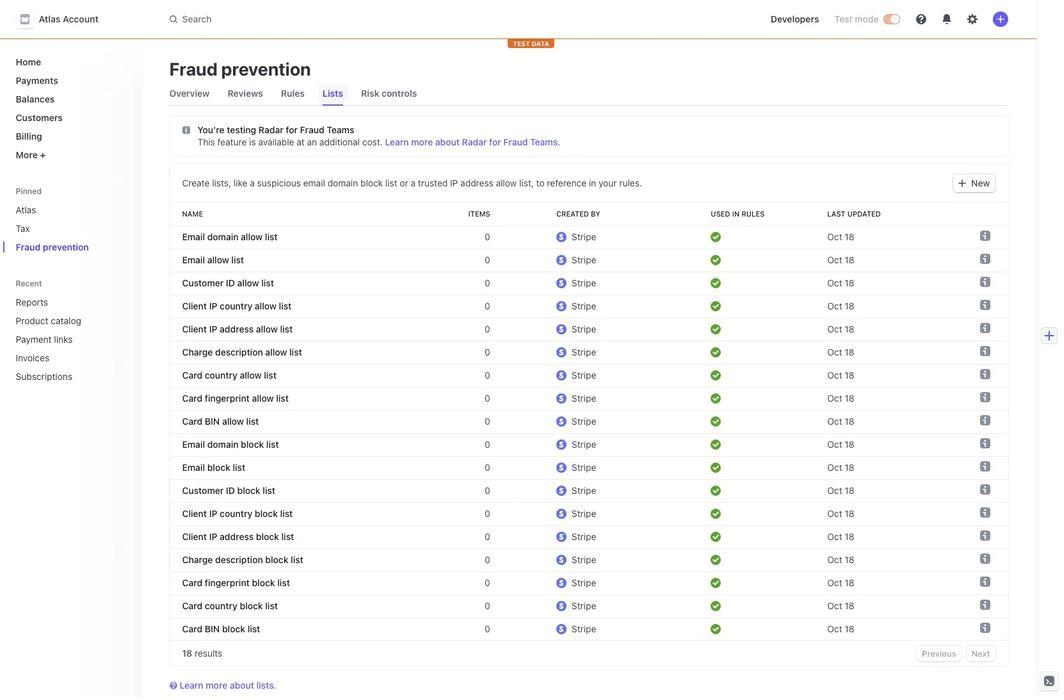 Task type: vqa. For each thing, say whether or not it's contained in the screenshot.
mode
yes



Task type: locate. For each thing, give the bounding box(es) containing it.
1 stripe from the top
[[572, 231, 597, 242]]

list down charge description block list link
[[278, 577, 290, 588]]

list down card country allow list link
[[276, 393, 289, 404]]

14 oct 18 link from the top
[[823, 525, 939, 548]]

block inside card country block list link
[[240, 600, 263, 611]]

12 stripe link from the top
[[552, 479, 650, 502]]

1 email from the top
[[182, 231, 205, 242]]

0 horizontal spatial prevention
[[43, 242, 89, 252]]

about up the trusted
[[436, 136, 460, 147]]

0 vertical spatial charge
[[182, 347, 213, 357]]

atlas account
[[39, 13, 99, 24]]

0 vertical spatial learn
[[385, 136, 409, 147]]

1 vertical spatial prevention
[[43, 242, 89, 252]]

email allow list link
[[169, 249, 437, 272]]

0 horizontal spatial more
[[206, 680, 228, 691]]

learn down 18 results
[[180, 680, 204, 691]]

1 bin from the top
[[205, 416, 220, 427]]

description down "client ip address block list" on the left of the page
[[215, 554, 263, 565]]

1 horizontal spatial prevention
[[221, 58, 311, 79]]

5 stripe from the top
[[572, 324, 597, 334]]

charge up card fingerprint block list
[[182, 554, 213, 565]]

description
[[215, 347, 263, 357], [215, 554, 263, 565]]

customer down the "email block list"
[[182, 485, 224, 496]]

suspicious
[[257, 177, 301, 188]]

1 stripe link from the top
[[552, 226, 650, 249]]

reports link
[[11, 291, 116, 313]]

fingerprint for block
[[205, 577, 250, 588]]

0 horizontal spatial svg image
[[182, 126, 190, 134]]

1 vertical spatial atlas
[[16, 204, 36, 215]]

1 card from the top
[[182, 370, 203, 381]]

7 oct 18 from the top
[[828, 370, 855, 381]]

4 client from the top
[[182, 531, 207, 542]]

email domain allow list link
[[169, 226, 437, 249]]

0 vertical spatial customer
[[182, 277, 224, 288]]

9 oct from the top
[[828, 416, 843, 427]]

country
[[220, 300, 253, 311], [205, 370, 238, 381], [220, 508, 253, 519], [205, 600, 238, 611]]

stripe link
[[552, 226, 650, 249], [552, 249, 650, 272], [552, 272, 650, 295], [552, 295, 650, 318], [552, 318, 650, 341], [552, 341, 650, 364], [552, 364, 650, 387], [552, 387, 650, 410], [552, 410, 650, 433], [552, 433, 650, 456], [552, 456, 650, 479], [552, 479, 650, 502], [552, 502, 650, 525], [552, 525, 650, 548], [552, 548, 650, 571], [552, 571, 650, 595], [552, 595, 650, 618], [552, 618, 650, 641]]

more up create lists, like a suspicious email domain block list or a trusted ip address allow list, to reference in your rules.
[[411, 136, 433, 147]]

2 oct 18 from the top
[[828, 254, 855, 265]]

list down client ip country allow list "link"
[[280, 324, 293, 334]]

for up 'at'
[[286, 124, 298, 135]]

svg image left you're
[[182, 126, 190, 134]]

13 oct 18 from the top
[[828, 508, 855, 519]]

bin up the results
[[205, 623, 220, 634]]

email for email allow list
[[182, 254, 205, 265]]

address inside 'client ip address block list' link
[[220, 531, 254, 542]]

block down 'client ip address block list' link
[[265, 554, 289, 565]]

previous button
[[917, 646, 962, 661]]

card up 18 results
[[182, 623, 203, 634]]

client ip address block list link
[[169, 525, 437, 548]]

2 vertical spatial domain
[[207, 439, 239, 450]]

block down card fingerprint block list
[[240, 600, 263, 611]]

12 0 link from the top
[[437, 479, 496, 502]]

email down the name
[[182, 231, 205, 242]]

17 oct 18 link from the top
[[823, 595, 939, 618]]

allow up client ip address allow list
[[255, 300, 277, 311]]

3 oct 18 from the top
[[828, 277, 855, 288]]

email up customer id allow list
[[182, 254, 205, 265]]

bin for allow
[[205, 416, 220, 427]]

1 vertical spatial address
[[220, 324, 254, 334]]

2 card from the top
[[182, 393, 203, 404]]

1 horizontal spatial fraud prevention
[[169, 58, 311, 79]]

block up client ip country block list
[[237, 485, 261, 496]]

address inside client ip address allow list link
[[220, 324, 254, 334]]

client
[[182, 300, 207, 311], [182, 324, 207, 334], [182, 508, 207, 519], [182, 531, 207, 542]]

fraud prevention down 'tax' link
[[16, 242, 89, 252]]

block inside card bin block list link
[[222, 623, 245, 634]]

email up the "email block list"
[[182, 439, 205, 450]]

email for email block list
[[182, 462, 205, 473]]

18 oct from the top
[[828, 623, 843, 634]]

next button
[[967, 646, 996, 661]]

4 stripe link from the top
[[552, 295, 650, 318]]

country up card fingerprint allow list
[[205, 370, 238, 381]]

stripe link for charge description block list
[[552, 548, 650, 571]]

18 for email domain block list
[[845, 439, 855, 450]]

1 vertical spatial about
[[230, 680, 254, 691]]

block down card country block list
[[222, 623, 245, 634]]

prevention up reviews
[[221, 58, 311, 79]]

stripe for card bin allow list
[[572, 416, 597, 427]]

16 oct from the top
[[828, 577, 843, 588]]

or
[[400, 177, 409, 188]]

2 client from the top
[[182, 324, 207, 334]]

block inside charge description block list link
[[265, 554, 289, 565]]

card up card bin allow list
[[182, 393, 203, 404]]

address for client ip address block list
[[220, 531, 254, 542]]

18 for client ip country block list
[[845, 508, 855, 519]]

stripe for card bin block list
[[572, 623, 597, 634]]

0 link for card bin allow list
[[437, 410, 496, 433]]

18 for card country block list
[[845, 600, 855, 611]]

client ip country allow list link
[[169, 295, 437, 318]]

fingerprint up card country block list
[[205, 577, 250, 588]]

1 client from the top
[[182, 300, 207, 311]]

mode
[[855, 13, 879, 24]]

5 0 link from the top
[[437, 318, 496, 341]]

9 0 link from the top
[[437, 410, 496, 433]]

card bin block list link
[[169, 618, 437, 641]]

2 email from the top
[[182, 254, 205, 265]]

pinned navigation links element
[[11, 181, 136, 258]]

1 vertical spatial fingerprint
[[205, 577, 250, 588]]

ip for client ip country block list
[[209, 508, 218, 519]]

address down client ip country allow list
[[220, 324, 254, 334]]

ip for client ip address block list
[[209, 531, 218, 542]]

domain right email
[[328, 177, 358, 188]]

3 email from the top
[[182, 439, 205, 450]]

8 oct 18 from the top
[[828, 393, 855, 404]]

14 oct 18 from the top
[[828, 531, 855, 542]]

0 vertical spatial for
[[286, 124, 298, 135]]

about left lists.
[[230, 680, 254, 691]]

client for client ip country block list
[[182, 508, 207, 519]]

reviews link
[[223, 85, 268, 103]]

tab list
[[164, 82, 1009, 106]]

fraud up overview
[[169, 58, 218, 79]]

id up client ip country block list
[[226, 485, 235, 496]]

data
[[532, 40, 550, 47]]

country up "client ip address block list" on the left of the page
[[220, 508, 253, 519]]

email block list link
[[169, 456, 437, 479]]

more down the results
[[206, 680, 228, 691]]

1 horizontal spatial rules
[[742, 209, 765, 218]]

oct 18 for customer id block list
[[828, 485, 855, 496]]

1 vertical spatial domain
[[207, 231, 239, 242]]

oct 18 link for charge description allow list
[[823, 341, 939, 364]]

0 for card country allow list
[[485, 370, 491, 381]]

customer for customer id block list
[[182, 485, 224, 496]]

oct for card country allow list
[[828, 370, 843, 381]]

3 stripe from the top
[[572, 277, 597, 288]]

0 vertical spatial prevention
[[221, 58, 311, 79]]

charge description block list link
[[169, 548, 437, 571]]

17 0 from the top
[[485, 600, 491, 611]]

6 card from the top
[[182, 623, 203, 634]]

customer id block list link
[[169, 479, 437, 502]]

payments link
[[11, 70, 134, 91]]

address up items
[[461, 177, 494, 188]]

15 oct 18 from the top
[[828, 554, 855, 565]]

17 oct from the top
[[828, 600, 843, 611]]

oct 18 for card country block list
[[828, 600, 855, 611]]

created by
[[557, 209, 601, 218]]

create lists, like a suspicious email domain block list or a trusted ip address allow list, to reference in your rules.
[[182, 177, 642, 188]]

0 horizontal spatial a
[[250, 177, 255, 188]]

block up "client ip address block list" on the left of the page
[[255, 508, 278, 519]]

11 0 from the top
[[485, 462, 491, 473]]

0 for customer id allow list
[[485, 277, 491, 288]]

learn
[[385, 136, 409, 147], [180, 680, 204, 691]]

Search text field
[[162, 7, 523, 31]]

oct for client ip country block list
[[828, 508, 843, 519]]

subscriptions
[[16, 371, 72, 382]]

8 oct from the top
[[828, 393, 843, 404]]

an
[[307, 136, 317, 147]]

2 oct 18 link from the top
[[823, 249, 939, 272]]

block down charge description block list
[[252, 577, 275, 588]]

oct 18 for client ip country block list
[[828, 508, 855, 519]]

pinned
[[16, 186, 42, 196]]

7 stripe link from the top
[[552, 364, 650, 387]]

1 a from the left
[[250, 177, 255, 188]]

charge description allow list link
[[169, 341, 437, 364]]

list down email domain block list
[[233, 462, 245, 473]]

16 0 link from the top
[[437, 571, 496, 595]]

stripe link for card country block list
[[552, 595, 650, 618]]

15 oct 18 link from the top
[[823, 548, 939, 571]]

1 vertical spatial charge
[[182, 554, 213, 565]]

cost.
[[362, 136, 383, 147]]

2 0 link from the top
[[437, 249, 496, 272]]

2 oct from the top
[[828, 254, 843, 265]]

1 horizontal spatial svg image
[[959, 179, 967, 187]]

12 oct 18 from the top
[[828, 485, 855, 496]]

svg image left new
[[959, 179, 967, 187]]

1 vertical spatial rules
[[742, 209, 765, 218]]

address
[[461, 177, 494, 188], [220, 324, 254, 334], [220, 531, 254, 542]]

1 description from the top
[[215, 347, 263, 357]]

15 0 link from the top
[[437, 548, 496, 571]]

0 vertical spatial rules
[[281, 88, 305, 99]]

ip down customer id block list
[[209, 508, 218, 519]]

1 horizontal spatial more
[[411, 136, 433, 147]]

stripe link for card fingerprint block list
[[552, 571, 650, 595]]

stripe link for customer id allow list
[[552, 272, 650, 295]]

1 vertical spatial description
[[215, 554, 263, 565]]

0 horizontal spatial radar
[[259, 124, 284, 135]]

your
[[599, 177, 617, 188]]

ip down client ip country block list
[[209, 531, 218, 542]]

oct for client ip country allow list
[[828, 300, 843, 311]]

id for block
[[226, 485, 235, 496]]

oct 18 for client ip address allow list
[[828, 324, 855, 334]]

more
[[411, 136, 433, 147], [206, 680, 228, 691]]

allow down client ip address allow list link at the top
[[265, 347, 287, 357]]

13 0 from the top
[[485, 508, 491, 519]]

block up charge description block list
[[256, 531, 279, 542]]

updated
[[848, 209, 881, 218]]

for left the teams.
[[490, 136, 501, 147]]

fraud prevention inside 'link'
[[16, 242, 89, 252]]

1 vertical spatial customer
[[182, 485, 224, 496]]

charge for charge description block list
[[182, 554, 213, 565]]

list
[[386, 177, 398, 188], [265, 231, 278, 242], [232, 254, 244, 265], [262, 277, 274, 288], [279, 300, 292, 311], [280, 324, 293, 334], [290, 347, 302, 357], [264, 370, 277, 381], [276, 393, 289, 404], [246, 416, 259, 427], [266, 439, 279, 450], [233, 462, 245, 473], [263, 485, 275, 496], [280, 508, 293, 519], [282, 531, 294, 542], [291, 554, 304, 565], [278, 577, 290, 588], [265, 600, 278, 611], [248, 623, 260, 634]]

description down client ip address allow list
[[215, 347, 263, 357]]

1 vertical spatial id
[[226, 485, 235, 496]]

stripe for client ip country allow list
[[572, 300, 597, 311]]

ip inside client ip country block list link
[[209, 508, 218, 519]]

card fingerprint allow list link
[[169, 387, 437, 410]]

list inside "link"
[[279, 300, 292, 311]]

fraud prevention up reviews
[[169, 58, 311, 79]]

client down client ip country block list
[[182, 531, 207, 542]]

card up card country block list
[[182, 577, 203, 588]]

fingerprint down card country allow list
[[205, 393, 250, 404]]

customer down email allow list
[[182, 277, 224, 288]]

client for client ip country allow list
[[182, 300, 207, 311]]

1 vertical spatial radar
[[462, 136, 487, 147]]

15 stripe from the top
[[572, 554, 597, 565]]

charge inside charge description block list link
[[182, 554, 213, 565]]

charge
[[182, 347, 213, 357], [182, 554, 213, 565]]

16 oct 18 link from the top
[[823, 571, 939, 595]]

client down client ip country allow list
[[182, 324, 207, 334]]

card up email domain block list
[[182, 416, 203, 427]]

oct 18 for card bin allow list
[[828, 416, 855, 427]]

block down card bin allow list
[[241, 439, 264, 450]]

atlas down "pinned"
[[16, 204, 36, 215]]

3 client from the top
[[182, 508, 207, 519]]

atlas account button
[[16, 10, 111, 28]]

allow up customer id allow list
[[207, 254, 229, 265]]

oct 18 link for customer id allow list
[[823, 272, 939, 295]]

a right the like at top left
[[250, 177, 255, 188]]

11 oct 18 link from the top
[[823, 456, 939, 479]]

9 oct 18 link from the top
[[823, 410, 939, 433]]

2 customer from the top
[[182, 485, 224, 496]]

0 horizontal spatial atlas
[[16, 204, 36, 215]]

0 vertical spatial more
[[411, 136, 433, 147]]

10 0 from the top
[[485, 439, 491, 450]]

8 oct 18 link from the top
[[823, 387, 939, 410]]

1 0 from the top
[[485, 231, 491, 242]]

id for allow
[[226, 277, 235, 288]]

0 vertical spatial atlas
[[39, 13, 61, 24]]

atlas inside button
[[39, 13, 61, 24]]

stripe for email domain block list
[[572, 439, 597, 450]]

8 0 from the top
[[485, 393, 491, 404]]

fraud left the teams.
[[504, 136, 528, 147]]

about
[[436, 136, 460, 147], [230, 680, 254, 691]]

0 vertical spatial fingerprint
[[205, 393, 250, 404]]

country up card bin block list
[[205, 600, 238, 611]]

stripe link for email domain block list
[[552, 433, 650, 456]]

oct 18 for email domain block list
[[828, 439, 855, 450]]

oct for email domain allow list
[[828, 231, 843, 242]]

trusted
[[418, 177, 448, 188]]

email for email domain allow list
[[182, 231, 205, 242]]

stripe link for email block list
[[552, 456, 650, 479]]

list left or
[[386, 177, 398, 188]]

Search search field
[[162, 7, 523, 31]]

ip inside 'client ip address block list' link
[[209, 531, 218, 542]]

stripe for customer id block list
[[572, 485, 597, 496]]

13 stripe from the top
[[572, 508, 597, 519]]

risk controls
[[361, 88, 417, 99]]

13 oct 18 link from the top
[[823, 502, 939, 525]]

9 stripe link from the top
[[552, 410, 650, 433]]

0 link for email allow list
[[437, 249, 496, 272]]

1 oct 18 from the top
[[828, 231, 855, 242]]

fraud prevention
[[169, 58, 311, 79], [16, 242, 89, 252]]

oct 18 link for email domain allow list
[[823, 226, 939, 249]]

1 horizontal spatial a
[[411, 177, 416, 188]]

1 vertical spatial bin
[[205, 623, 220, 634]]

atlas left the account at left top
[[39, 13, 61, 24]]

stripe for charge description block list
[[572, 554, 597, 565]]

card bin allow list
[[182, 416, 259, 427]]

15 stripe link from the top
[[552, 548, 650, 571]]

ip inside client ip country allow list "link"
[[209, 300, 218, 311]]

0 for email domain allow list
[[485, 231, 491, 242]]

0 vertical spatial id
[[226, 277, 235, 288]]

bin for block
[[205, 623, 220, 634]]

0 vertical spatial about
[[436, 136, 460, 147]]

additional
[[320, 136, 360, 147]]

allow down charge description allow list
[[240, 370, 262, 381]]

recent element
[[3, 291, 144, 387]]

12 stripe from the top
[[572, 485, 597, 496]]

14 0 link from the top
[[437, 525, 496, 548]]

atlas
[[39, 13, 61, 24], [16, 204, 36, 215]]

1 vertical spatial fraud prevention
[[16, 242, 89, 252]]

fingerprint inside card fingerprint block list link
[[205, 577, 250, 588]]

0 link for card fingerprint allow list
[[437, 387, 496, 410]]

2 bin from the top
[[205, 623, 220, 634]]

billing
[[16, 131, 42, 142]]

block inside customer id block list link
[[237, 485, 261, 496]]

oct 18 link
[[823, 226, 939, 249], [823, 249, 939, 272], [823, 272, 939, 295], [823, 295, 939, 318], [823, 318, 939, 341], [823, 341, 939, 364], [823, 364, 939, 387], [823, 387, 939, 410], [823, 410, 939, 433], [823, 433, 939, 456], [823, 456, 939, 479], [823, 479, 939, 502], [823, 502, 939, 525], [823, 525, 939, 548], [823, 548, 939, 571], [823, 571, 939, 595], [823, 595, 939, 618], [823, 618, 939, 641]]

18 oct 18 from the top
[[828, 623, 855, 634]]

0 horizontal spatial fraud prevention
[[16, 242, 89, 252]]

catalog
[[51, 315, 81, 326]]

10 0 link from the top
[[437, 433, 496, 456]]

1 oct 18 link from the top
[[823, 226, 939, 249]]

oct for charge description block list
[[828, 554, 843, 565]]

for
[[286, 124, 298, 135], [490, 136, 501, 147]]

card up card fingerprint allow list
[[182, 370, 203, 381]]

previous
[[923, 648, 957, 659]]

0 horizontal spatial about
[[230, 680, 254, 691]]

3 0 from the top
[[485, 277, 491, 288]]

6 0 from the top
[[485, 347, 491, 357]]

list down 'client ip address block list' link
[[291, 554, 304, 565]]

card for card country block list
[[182, 600, 203, 611]]

oct 18 link for client ip address allow list
[[823, 318, 939, 341]]

12 oct 18 link from the top
[[823, 479, 939, 502]]

lists.
[[257, 680, 277, 691]]

stripe link for card bin block list
[[552, 618, 650, 641]]

17 oct 18 from the top
[[828, 600, 855, 611]]

11 stripe link from the top
[[552, 456, 650, 479]]

stripe for card fingerprint block list
[[572, 577, 597, 588]]

ip down client ip country allow list
[[209, 324, 218, 334]]

0 vertical spatial svg image
[[182, 126, 190, 134]]

card up card bin block list
[[182, 600, 203, 611]]

results
[[195, 648, 223, 659]]

radar
[[259, 124, 284, 135], [462, 136, 487, 147]]

by
[[591, 209, 601, 218]]

1 horizontal spatial about
[[436, 136, 460, 147]]

4 card from the top
[[182, 577, 203, 588]]

4 oct 18 link from the top
[[823, 295, 939, 318]]

client inside "link"
[[182, 300, 207, 311]]

client ip address block list
[[182, 531, 294, 542]]

fraud inside 'link'
[[16, 242, 41, 252]]

list up email allow list link
[[265, 231, 278, 242]]

0 vertical spatial bin
[[205, 416, 220, 427]]

ip for client ip country allow list
[[209, 300, 218, 311]]

11 0 link from the top
[[437, 456, 496, 479]]

rules link
[[276, 85, 310, 103]]

5 oct 18 link from the top
[[823, 318, 939, 341]]

4 0 link from the top
[[437, 295, 496, 318]]

1 charge from the top
[[182, 347, 213, 357]]

1 customer from the top
[[182, 277, 224, 288]]

this
[[198, 136, 215, 147]]

list inside 'link'
[[233, 462, 245, 473]]

charge up card country allow list
[[182, 347, 213, 357]]

1 horizontal spatial atlas
[[39, 13, 61, 24]]

0 link for customer id allow list
[[437, 272, 496, 295]]

14 0 from the top
[[485, 531, 491, 542]]

11 stripe from the top
[[572, 462, 597, 473]]

4 email from the top
[[182, 462, 205, 473]]

ip inside client ip address allow list link
[[209, 324, 218, 334]]

17 0 link from the top
[[437, 595, 496, 618]]

domain down card bin allow list
[[207, 439, 239, 450]]

0 link for card country allow list
[[437, 364, 496, 387]]

14 stripe from the top
[[572, 531, 597, 542]]

email up customer id block list
[[182, 462, 205, 473]]

stripe link for email domain allow list
[[552, 226, 650, 249]]

rules left lists
[[281, 88, 305, 99]]

oct 18 link for email block list
[[823, 456, 939, 479]]

like
[[234, 177, 248, 188]]

0 for client ip address allow list
[[485, 324, 491, 334]]

card country allow list
[[182, 370, 277, 381]]

client ip address allow list link
[[169, 318, 437, 341]]

email
[[304, 177, 325, 188]]

home
[[16, 56, 41, 67]]

email domain block list link
[[169, 433, 437, 456]]

a right or
[[411, 177, 416, 188]]

5 card from the top
[[182, 600, 203, 611]]

create
[[182, 177, 210, 188]]

2 stripe from the top
[[572, 254, 597, 265]]

list down customer id allow list link
[[279, 300, 292, 311]]

fingerprint inside card fingerprint allow list link
[[205, 393, 250, 404]]

subscriptions link
[[11, 366, 116, 387]]

0 vertical spatial description
[[215, 347, 263, 357]]

product
[[16, 315, 48, 326]]

10 oct 18 from the top
[[828, 439, 855, 450]]

feature
[[218, 136, 247, 147]]

stripe link for customer id block list
[[552, 479, 650, 502]]

0 horizontal spatial learn
[[180, 680, 204, 691]]

card
[[182, 370, 203, 381], [182, 393, 203, 404], [182, 416, 203, 427], [182, 577, 203, 588], [182, 600, 203, 611], [182, 623, 203, 634]]

ip down customer id allow list
[[209, 300, 218, 311]]

13 oct from the top
[[828, 508, 843, 519]]

4 oct from the top
[[828, 300, 843, 311]]

0 for email allow list
[[485, 254, 491, 265]]

prevention
[[221, 58, 311, 79], [43, 242, 89, 252]]

1 vertical spatial more
[[206, 680, 228, 691]]

customer for customer id allow list
[[182, 277, 224, 288]]

15 0 from the top
[[485, 554, 491, 565]]

18 for client ip address allow list
[[845, 324, 855, 334]]

country up client ip address allow list
[[220, 300, 253, 311]]

more inside learn more about lists. link
[[206, 680, 228, 691]]

email inside 'link'
[[182, 462, 205, 473]]

3 oct 18 link from the top
[[823, 272, 939, 295]]

description inside charge description block list link
[[215, 554, 263, 565]]

1 vertical spatial for
[[490, 136, 501, 147]]

1 vertical spatial svg image
[[959, 179, 967, 187]]

fraud down tax
[[16, 242, 41, 252]]

5 stripe link from the top
[[552, 318, 650, 341]]

rules right in
[[742, 209, 765, 218]]

description inside charge description allow list link
[[215, 347, 263, 357]]

18 for email domain allow list
[[845, 231, 855, 242]]

1 horizontal spatial learn
[[385, 136, 409, 147]]

client down customer id allow list
[[182, 300, 207, 311]]

client down customer id block list
[[182, 508, 207, 519]]

2 description from the top
[[215, 554, 263, 565]]

oct
[[828, 231, 843, 242], [828, 254, 843, 265], [828, 277, 843, 288], [828, 300, 843, 311], [828, 324, 843, 334], [828, 347, 843, 357], [828, 370, 843, 381], [828, 393, 843, 404], [828, 416, 843, 427], [828, 439, 843, 450], [828, 462, 843, 473], [828, 485, 843, 496], [828, 508, 843, 519], [828, 531, 843, 542], [828, 554, 843, 565], [828, 577, 843, 588], [828, 600, 843, 611], [828, 623, 843, 634]]

0 link for charge description allow list
[[437, 341, 496, 364]]

address down client ip country block list
[[220, 531, 254, 542]]

14 oct from the top
[[828, 531, 843, 542]]

stripe for email allow list
[[572, 254, 597, 265]]

1 vertical spatial learn
[[180, 680, 204, 691]]

1 fingerprint from the top
[[205, 393, 250, 404]]

18 stripe from the top
[[572, 623, 597, 634]]

list down customer id block list link
[[280, 508, 293, 519]]

domain for email domain allow list
[[207, 231, 239, 242]]

new button
[[954, 174, 996, 192]]

0 link for client ip country allow list
[[437, 295, 496, 318]]

domain up email allow list
[[207, 231, 239, 242]]

learn right cost.
[[385, 136, 409, 147]]

1 id from the top
[[226, 277, 235, 288]]

lists link
[[318, 85, 348, 103]]

10 stripe from the top
[[572, 439, 597, 450]]

prevention down 'tax' link
[[43, 242, 89, 252]]

oct 18 for card bin block list
[[828, 623, 855, 634]]

list down email domain allow list
[[232, 254, 244, 265]]

oct 18 for client ip address block list
[[828, 531, 855, 542]]

atlas inside 'pinned' element
[[16, 204, 36, 215]]

1 horizontal spatial radar
[[462, 136, 487, 147]]

0 horizontal spatial rules
[[281, 88, 305, 99]]

2 vertical spatial address
[[220, 531, 254, 542]]

0 for client ip country block list
[[485, 508, 491, 519]]

svg image
[[182, 126, 190, 134], [959, 179, 967, 187]]

oct for email block list
[[828, 462, 843, 473]]

charge inside charge description allow list link
[[182, 347, 213, 357]]

rules inside 'link'
[[281, 88, 305, 99]]

13 stripe link from the top
[[552, 502, 650, 525]]

+
[[40, 149, 46, 160]]

0 link
[[437, 226, 496, 249], [437, 249, 496, 272], [437, 272, 496, 295], [437, 295, 496, 318], [437, 318, 496, 341], [437, 341, 496, 364], [437, 364, 496, 387], [437, 387, 496, 410], [437, 410, 496, 433], [437, 433, 496, 456], [437, 456, 496, 479], [437, 479, 496, 502], [437, 502, 496, 525], [437, 525, 496, 548], [437, 548, 496, 571], [437, 571, 496, 595], [437, 595, 496, 618], [437, 618, 496, 641]]



Task type: describe. For each thing, give the bounding box(es) containing it.
0 horizontal spatial for
[[286, 124, 298, 135]]

fraud prevention link
[[11, 236, 134, 258]]

block inside 'client ip address block list' link
[[256, 531, 279, 542]]

stripe link for card country allow list
[[552, 364, 650, 387]]

oct 18 for charge description block list
[[828, 554, 855, 565]]

18 for card country allow list
[[845, 370, 855, 381]]

domain for email domain block list
[[207, 439, 239, 450]]

learn inside learn more about lists. link
[[180, 680, 204, 691]]

you're
[[198, 124, 225, 135]]

oct 18 for card country allow list
[[828, 370, 855, 381]]

oct for card bin allow list
[[828, 416, 843, 427]]

available
[[258, 136, 294, 147]]

address for client ip address allow list
[[220, 324, 254, 334]]

payment links link
[[11, 329, 116, 350]]

stripe for card country block list
[[572, 600, 597, 611]]

18 results
[[182, 648, 223, 659]]

card country block list
[[182, 600, 278, 611]]

ip right the trusted
[[450, 177, 458, 188]]

oct 18 for email allow list
[[828, 254, 855, 265]]

card for card fingerprint block list
[[182, 577, 203, 588]]

2 a from the left
[[411, 177, 416, 188]]

customers
[[16, 112, 63, 123]]

email domain allow list
[[182, 231, 278, 242]]

country inside "link"
[[220, 300, 253, 311]]

oct 18 link for charge description block list
[[823, 548, 939, 571]]

atlas link
[[11, 199, 134, 220]]

card bin block list
[[182, 623, 260, 634]]

is
[[249, 136, 256, 147]]

0 link for client ip country block list
[[437, 502, 496, 525]]

customer id allow list
[[182, 277, 274, 288]]

last updated
[[828, 209, 881, 218]]

prevention inside 'link'
[[43, 242, 89, 252]]

0 link for email domain allow list
[[437, 226, 496, 249]]

overview
[[169, 88, 210, 99]]

0 for card fingerprint allow list
[[485, 393, 491, 404]]

controls
[[382, 88, 417, 99]]

reference
[[547, 177, 587, 188]]

product catalog link
[[11, 310, 116, 331]]

payments
[[16, 75, 58, 86]]

charge description block list
[[182, 554, 304, 565]]

notifications image
[[942, 14, 952, 24]]

fraud up an at the top
[[300, 124, 325, 135]]

home link
[[11, 51, 134, 72]]

name
[[182, 209, 203, 218]]

developers
[[771, 13, 820, 24]]

balances link
[[11, 88, 134, 110]]

oct 18 link for client ip address block list
[[823, 525, 939, 548]]

client ip address allow list
[[182, 324, 293, 334]]

0 vertical spatial fraud prevention
[[169, 58, 311, 79]]

help image
[[916, 14, 927, 24]]

allow up charge description allow list
[[256, 324, 278, 334]]

more +
[[16, 149, 46, 160]]

list down card country block list
[[248, 623, 260, 634]]

allow down card fingerprint allow list
[[222, 416, 244, 427]]

0 link for card fingerprint block list
[[437, 571, 496, 595]]

rules.
[[620, 177, 642, 188]]

lists tab
[[318, 82, 348, 105]]

pinned element
[[11, 199, 134, 258]]

block inside email domain block list link
[[241, 439, 264, 450]]

billing link
[[11, 126, 134, 147]]

card country block list link
[[169, 595, 437, 618]]

block inside email block list 'link'
[[207, 462, 231, 473]]

learn inside you're testing radar for fraud teams this feature is available at an additional cost. learn more about radar for fraud teams.
[[385, 136, 409, 147]]

list down card bin allow list link
[[266, 439, 279, 450]]

list down card fingerprint block list link
[[265, 600, 278, 611]]

stripe link for client ip address block list
[[552, 525, 650, 548]]

oct 18 link for client ip country block list
[[823, 502, 939, 525]]

test data
[[513, 40, 550, 47]]

fingerprint for allow
[[205, 393, 250, 404]]

oct 18 link for email domain block list
[[823, 433, 939, 456]]

allow inside "link"
[[255, 300, 277, 311]]

oct 18 for email domain allow list
[[828, 231, 855, 242]]

oct 18 link for card fingerprint block list
[[823, 571, 939, 595]]

list down client ip country block list link
[[282, 531, 294, 542]]

oct for email allow list
[[828, 254, 843, 265]]

0 link for client ip address block list
[[437, 525, 496, 548]]

oct for email domain block list
[[828, 439, 843, 450]]

0 link for card bin block list
[[437, 618, 496, 641]]

testing
[[227, 124, 256, 135]]

recent
[[16, 279, 42, 288]]

settings image
[[968, 14, 978, 24]]

18 for card bin allow list
[[845, 416, 855, 427]]

client ip country allow list
[[182, 300, 292, 311]]

card country allow list link
[[169, 364, 437, 387]]

you're testing radar for fraud teams this feature is available at an additional cost. learn more about radar for fraud teams.
[[198, 124, 561, 147]]

in
[[589, 177, 597, 188]]

charge for charge description allow list
[[182, 347, 213, 357]]

0 for email domain block list
[[485, 439, 491, 450]]

in
[[733, 209, 740, 218]]

client ip country block list link
[[169, 502, 437, 525]]

list down card fingerprint allow list
[[246, 416, 259, 427]]

learn more about radar for fraud teams. link
[[385, 136, 561, 147]]

atlas for atlas
[[16, 204, 36, 215]]

oct 18 for card fingerprint block list
[[828, 577, 855, 588]]

stripe for email block list
[[572, 462, 597, 473]]

product catalog
[[16, 315, 81, 326]]

at
[[297, 136, 305, 147]]

card fingerprint block list
[[182, 577, 290, 588]]

oct for card country block list
[[828, 600, 843, 611]]

allow down card country allow list
[[252, 393, 274, 404]]

8 stripe link from the top
[[552, 387, 650, 410]]

oct 18 link for email allow list
[[823, 249, 939, 272]]

search
[[182, 13, 212, 24]]

list,
[[520, 177, 534, 188]]

8 stripe from the top
[[572, 393, 597, 404]]

tab list containing overview
[[164, 82, 1009, 106]]

created
[[557, 209, 589, 218]]

test
[[513, 40, 530, 47]]

charge description allow list
[[182, 347, 302, 357]]

oct 18 link for customer id block list
[[823, 479, 939, 502]]

items
[[469, 209, 491, 218]]

oct for charge description allow list
[[828, 347, 843, 357]]

to
[[537, 177, 545, 188]]

card fingerprint block list link
[[169, 571, 437, 595]]

allow up email allow list
[[241, 231, 263, 242]]

payment
[[16, 334, 52, 345]]

stripe link for client ip country allow list
[[552, 295, 650, 318]]

svg image inside new button
[[959, 179, 967, 187]]

used in rules
[[711, 209, 765, 218]]

0 vertical spatial radar
[[259, 124, 284, 135]]

0 link for client ip address allow list
[[437, 318, 496, 341]]

oct 18 link for card bin block list
[[823, 618, 939, 641]]

risk
[[361, 88, 380, 99]]

oct for card bin block list
[[828, 623, 843, 634]]

0 link for charge description block list
[[437, 548, 496, 571]]

about inside you're testing radar for fraud teams this feature is available at an additional cost. learn more about radar for fraud teams.
[[436, 136, 460, 147]]

client for client ip address allow list
[[182, 324, 207, 334]]

18 for client ip address block list
[[845, 531, 855, 542]]

oct 18 for customer id allow list
[[828, 277, 855, 288]]

email for email domain block list
[[182, 439, 205, 450]]

oct for customer id block list
[[828, 485, 843, 496]]

stripe link for email allow list
[[552, 249, 650, 272]]

test mode
[[835, 13, 879, 24]]

oct 18 link for card bin allow list
[[823, 410, 939, 433]]

learn more about lists.
[[180, 680, 277, 691]]

learn more about lists. link
[[169, 679, 1009, 692]]

0 for client ip country allow list
[[485, 300, 491, 311]]

stripe for charge description allow list
[[572, 347, 597, 357]]

list up client ip country block list
[[263, 485, 275, 496]]

reports
[[16, 297, 48, 308]]

links
[[54, 334, 73, 345]]

allow left list,
[[496, 177, 517, 188]]

stripe for client ip address allow list
[[572, 324, 597, 334]]

block inside client ip country block list link
[[255, 508, 278, 519]]

email allow list
[[182, 254, 244, 265]]

18 for customer id allow list
[[845, 277, 855, 288]]

oct for client ip address block list
[[828, 531, 843, 542]]

list down client ip address allow list link at the top
[[290, 347, 302, 357]]

teams
[[327, 124, 355, 135]]

customer id block list
[[182, 485, 275, 496]]

0 vertical spatial domain
[[328, 177, 358, 188]]

core navigation links element
[[11, 51, 134, 165]]

list down charge description allow list
[[264, 370, 277, 381]]

next
[[972, 648, 991, 659]]

teams.
[[531, 136, 561, 147]]

stripe link for charge description allow list
[[552, 341, 650, 364]]

stripe link for client ip country block list
[[552, 502, 650, 525]]

last
[[828, 209, 846, 218]]

lists,
[[212, 177, 231, 188]]

tax
[[16, 223, 30, 234]]

0 vertical spatial address
[[461, 177, 494, 188]]

allow up client ip country allow list
[[237, 277, 259, 288]]

risk controls link
[[356, 85, 422, 103]]

recent navigation links element
[[3, 273, 144, 387]]

oct 18 for client ip country allow list
[[828, 300, 855, 311]]

18 for charge description block list
[[845, 554, 855, 565]]

list up client ip country allow list
[[262, 277, 274, 288]]

email domain block list
[[182, 439, 279, 450]]

oct for customer id allow list
[[828, 277, 843, 288]]

block inside card fingerprint block list link
[[252, 577, 275, 588]]

oct 18 link for client ip country allow list
[[823, 295, 939, 318]]

block left or
[[361, 177, 383, 188]]

1 horizontal spatial for
[[490, 136, 501, 147]]

oct 18 link for card country block list
[[823, 595, 939, 618]]

payment links
[[16, 334, 73, 345]]

more inside you're testing radar for fraud teams this feature is available at an additional cost. learn more about radar for fraud teams.
[[411, 136, 433, 147]]

18 for card bin block list
[[845, 623, 855, 634]]

18 for charge description allow list
[[845, 347, 855, 357]]

card for card fingerprint allow list
[[182, 393, 203, 404]]

card for card bin block list
[[182, 623, 203, 634]]

18 for email block list
[[845, 462, 855, 473]]

invoices
[[16, 352, 49, 363]]

oct 18 link for card country allow list
[[823, 364, 939, 387]]

stripe for card country allow list
[[572, 370, 597, 381]]

email block list
[[182, 462, 245, 473]]

stripe for email domain allow list
[[572, 231, 597, 242]]

stripe link for client ip address allow list
[[552, 318, 650, 341]]



